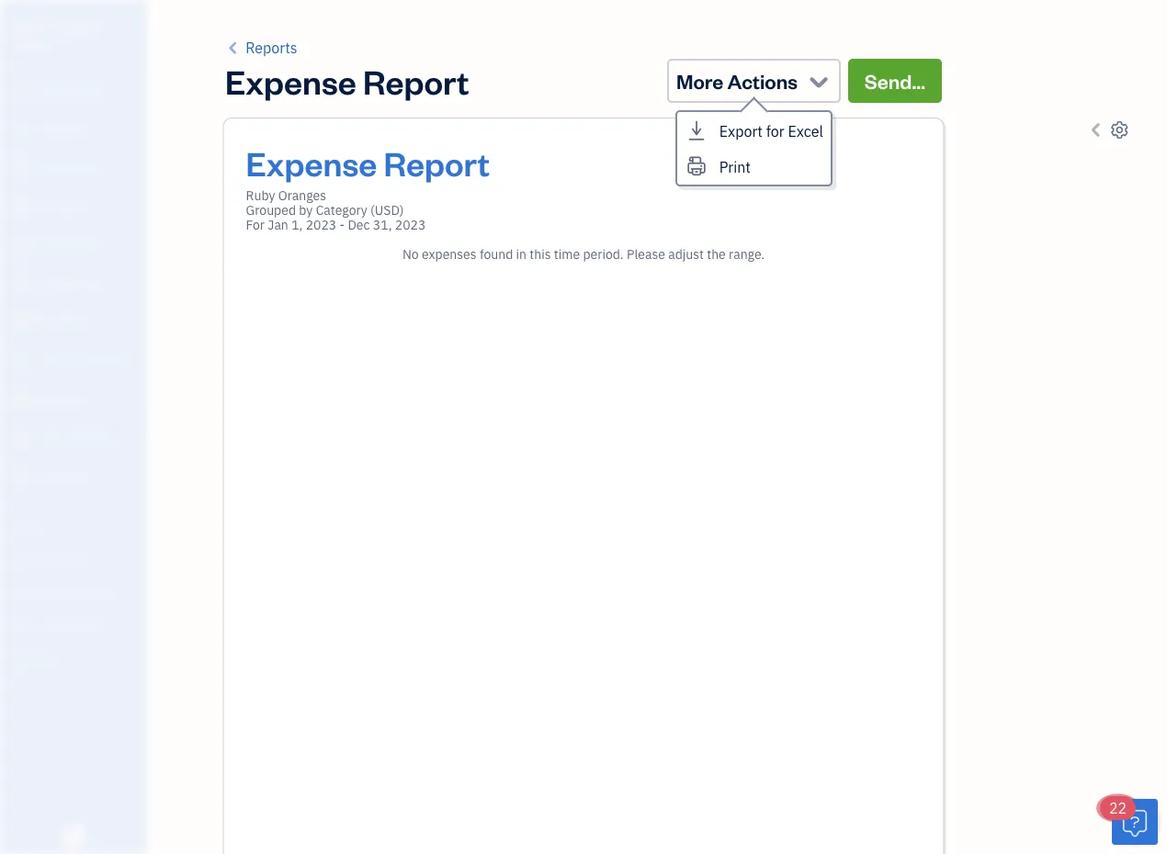 Task type: locate. For each thing, give the bounding box(es) containing it.
report
[[363, 59, 469, 102], [384, 141, 490, 184]]

bank
[[14, 620, 40, 635]]

expense inside expense report ruby oranges grouped by category ( usd ) for jan 1, 2023 - dec 31, 2023
[[246, 141, 377, 184]]

settings link
[[5, 646, 142, 678]]

category
[[316, 202, 367, 219]]

project image
[[12, 313, 34, 332]]

period.
[[583, 246, 624, 263]]

1 horizontal spatial oranges
[[278, 187, 326, 204]]

chevrondown image
[[806, 68, 832, 94]]

send… button
[[848, 59, 942, 103]]

resource center badge image
[[1112, 800, 1158, 846]]

print
[[719, 158, 751, 177]]

ruby
[[15, 17, 47, 34], [246, 187, 275, 204]]

grouped
[[246, 202, 296, 219]]

team members link
[[5, 544, 142, 576]]

items and services
[[14, 586, 111, 601]]

oranges inside expense report ruby oranges grouped by category ( usd ) for jan 1, 2023 - dec 31, 2023
[[278, 187, 326, 204]]

range.
[[729, 246, 765, 263]]

actions
[[727, 68, 798, 94]]

22
[[1109, 799, 1127, 818]]

team
[[14, 552, 43, 567]]

freshbooks image
[[59, 825, 88, 847]]

and
[[45, 586, 64, 601]]

0 vertical spatial expense
[[225, 59, 356, 102]]

expense image
[[12, 275, 34, 293]]

expenses
[[422, 246, 477, 263]]

1 vertical spatial report
[[384, 141, 490, 184]]

adjust
[[668, 246, 704, 263]]

by
[[299, 202, 313, 219]]

0 horizontal spatial 2023
[[306, 216, 337, 233]]

expense down reports
[[225, 59, 356, 102]]

expense up by
[[246, 141, 377, 184]]

2023 left "-"
[[306, 216, 337, 233]]

chevronleft image
[[225, 37, 242, 59]]

payment image
[[12, 236, 34, 255]]

oranges up 1,
[[278, 187, 326, 204]]

0 vertical spatial oranges
[[49, 17, 101, 34]]

excel
[[788, 121, 823, 141]]

1 vertical spatial ruby
[[246, 187, 275, 204]]

0 horizontal spatial oranges
[[49, 17, 101, 34]]

export
[[719, 121, 763, 141]]

print button
[[677, 148, 831, 185]]

bank connections
[[14, 620, 108, 635]]

ruby oranges owner
[[15, 17, 101, 51]]

2 2023 from the left
[[395, 216, 426, 233]]

no expenses found in this time period. please adjust the range.
[[402, 246, 765, 263]]

money image
[[12, 391, 34, 409]]

services
[[66, 586, 111, 601]]

jan
[[268, 216, 288, 233]]

ruby up owner
[[15, 17, 47, 34]]

1 horizontal spatial ruby
[[246, 187, 275, 204]]

2023 right 31, on the top left of page
[[395, 216, 426, 233]]

-
[[340, 216, 345, 233]]

for
[[766, 121, 785, 141]]

owner
[[15, 36, 51, 51]]

report inside expense report ruby oranges grouped by category ( usd ) for jan 1, 2023 - dec 31, 2023
[[384, 141, 490, 184]]

0 vertical spatial report
[[363, 59, 469, 102]]

expense for expense report ruby oranges grouped by category ( usd ) for jan 1, 2023 - dec 31, 2023
[[246, 141, 377, 184]]

usd
[[375, 202, 400, 219]]

the
[[707, 246, 726, 263]]

client image
[[12, 120, 34, 139]]

31,
[[373, 216, 392, 233]]

0 vertical spatial ruby
[[15, 17, 47, 34]]

expense report
[[225, 59, 469, 102]]

expense
[[225, 59, 356, 102], [246, 141, 377, 184]]

reports
[[246, 38, 297, 57]]

this
[[530, 246, 551, 263]]

oranges inside ruby oranges owner
[[49, 17, 101, 34]]

0 horizontal spatial ruby
[[15, 17, 47, 34]]

more actions
[[676, 68, 798, 94]]

1 horizontal spatial 2023
[[395, 216, 426, 233]]

for
[[246, 216, 265, 233]]

2023
[[306, 216, 337, 233], [395, 216, 426, 233]]

time
[[554, 246, 580, 263]]

report image
[[12, 468, 34, 486]]

chart image
[[12, 429, 34, 448]]

oranges
[[49, 17, 101, 34], [278, 187, 326, 204]]

1 vertical spatial expense
[[246, 141, 377, 184]]

1 vertical spatial oranges
[[278, 187, 326, 204]]

ruby up for
[[246, 187, 275, 204]]

expense report ruby oranges grouped by category ( usd ) for jan 1, 2023 - dec 31, 2023
[[246, 141, 490, 233]]

oranges up owner
[[49, 17, 101, 34]]



Task type: describe. For each thing, give the bounding box(es) containing it.
invoice image
[[12, 198, 34, 216]]

items and services link
[[5, 578, 142, 610]]

send…
[[865, 68, 925, 94]]

settings
[[14, 654, 56, 669]]

ruby inside expense report ruby oranges grouped by category ( usd ) for jan 1, 2023 - dec 31, 2023
[[246, 187, 275, 204]]

apps link
[[5, 510, 142, 542]]

found
[[480, 246, 513, 263]]

reports button
[[225, 37, 297, 59]]

report for expense report ruby oranges grouped by category ( usd ) for jan 1, 2023 - dec 31, 2023
[[384, 141, 490, 184]]

22 button
[[1100, 797, 1158, 846]]

report for expense report
[[363, 59, 469, 102]]

members
[[45, 552, 94, 567]]

no
[[402, 246, 419, 263]]

team members
[[14, 552, 94, 567]]

export for excel
[[719, 121, 823, 141]]

settingscog image
[[1110, 119, 1129, 141]]

bank connections link
[[5, 612, 142, 644]]

(
[[370, 202, 375, 219]]

more actions button
[[667, 59, 841, 103]]

dashboard image
[[12, 82, 34, 100]]

please
[[627, 246, 665, 263]]

main element
[[0, 0, 193, 855]]

timer image
[[12, 352, 34, 370]]

in
[[516, 246, 527, 263]]

items
[[14, 586, 42, 601]]

dec
[[348, 216, 370, 233]]

apps
[[14, 518, 41, 533]]

chevronleft image
[[1087, 119, 1106, 141]]

)
[[400, 202, 404, 219]]

estimate image
[[12, 159, 34, 177]]

1 2023 from the left
[[306, 216, 337, 233]]

connections
[[43, 620, 108, 635]]

more
[[676, 68, 723, 94]]

1,
[[291, 216, 303, 233]]

ruby inside ruby oranges owner
[[15, 17, 47, 34]]

export for excel button
[[677, 112, 831, 148]]

expense for expense report
[[225, 59, 356, 102]]



Task type: vqa. For each thing, say whether or not it's contained in the screenshot.
"22" Dropdown Button
yes



